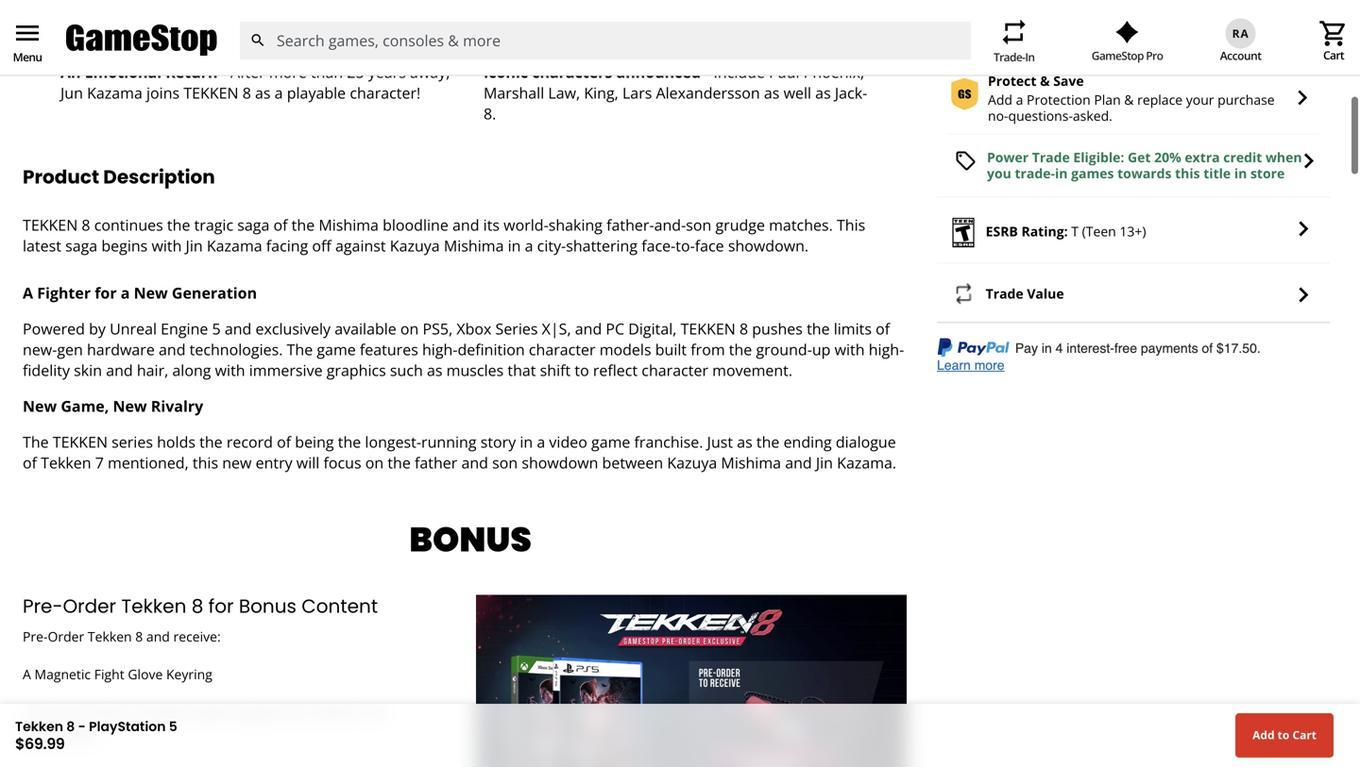Task type: locate. For each thing, give the bounding box(es) containing it.
tekken up latest
[[23, 215, 78, 235]]

0 horizontal spatial to
[[575, 360, 589, 381]]

5 for and
[[212, 319, 221, 339]]

add to cart for top add to cart button
[[1095, 9, 1172, 28]]

1 horizontal spatial bonus
[[380, 516, 549, 564]]

25
[[347, 62, 364, 82]]

features
[[360, 340, 418, 360]]

a left the magnetic
[[23, 666, 31, 684]]

0 vertical spatial trade
[[1032, 149, 1070, 166]]

a left fighter
[[23, 283, 33, 303]]

0 horizontal spatial jin
[[186, 236, 203, 256]]

game inside powered by unreal engine 5 and exclusively available on ps5, xbox series x|s, and pc digital, tekken 8 pushes the limits of new-gen hardware and technologies. the game features high-definition character models built from the ground-up with high- fidelity skin and hair, along with immersive graphics such as muscles that shift to reflect character movement.
[[317, 340, 356, 360]]

1 vertical spatial the
[[23, 432, 49, 452]]

2 horizontal spatial cart
[[1323, 47, 1344, 63]]

1 horizontal spatial the
[[287, 340, 313, 360]]

1 vertical spatial kazuya
[[667, 453, 717, 473]]

0 vertical spatial &
[[1040, 72, 1050, 90]]

tekken inside "tekken 8 - playstation 5 $69.99"
[[15, 718, 63, 737]]

2 vertical spatial add
[[1252, 728, 1275, 744]]

0 vertical spatial add to cart
[[1095, 9, 1172, 28]]

of
[[273, 215, 288, 235], [876, 319, 890, 339], [277, 432, 291, 452], [23, 453, 37, 473]]

in inside the tekken series holds the record of being the longest-running story in a video game franchise. just as the ending dialogue of tekken 7 mentioned, this new entry will focus on the father and son showdown between kazuya mishima and jin kazama.
[[520, 432, 533, 452]]

1 a from the top
[[23, 283, 33, 303]]

character
[[529, 340, 596, 360], [642, 360, 708, 381]]

trade down questions-
[[1032, 149, 1070, 166]]

video games
[[876, 43, 955, 61]]

high-
[[422, 340, 458, 360], [869, 340, 904, 360]]

cart for top add to cart button
[[1142, 9, 1172, 28]]

son inside the tekken series holds the record of being the longest-running story in a video game franchise. just as the ending dialogue of tekken 7 mentioned, this new entry will focus on the father and son showdown between kazuya mishima and jin kazama.
[[492, 453, 518, 473]]

0 vertical spatial 5
[[212, 319, 221, 339]]

up
[[812, 340, 831, 360]]

a magnetic fight glove keyring
[[23, 666, 212, 684]]

0 horizontal spatial for
[[95, 283, 117, 303]]

longest-
[[365, 432, 421, 452]]

fidelity
[[23, 360, 70, 381]]

of inside tekken 8 continues the tragic saga of the mishima bloodline and its world-shaking father-and-son grudge matches. this latest saga begins with jin kazama facing off against kazuya mishima in a city-shattering face-to-face showdown.
[[273, 215, 288, 235]]

8 left pushes
[[739, 319, 748, 339]]

son
[[686, 215, 711, 235], [492, 453, 518, 473]]

- inside - include paul phoenix, marshall law, king, lars alexandersson as well as jack- 8.
[[705, 62, 710, 82]]

(teen
[[1082, 222, 1116, 240]]

0 vertical spatial for
[[95, 283, 117, 303]]

with right begins
[[152, 236, 182, 256]]

with inside tekken 8 continues the tragic saga of the mishima bloodline and its world-shaking father-and-son grudge matches. this latest saga begins with jin kazama facing off against kazuya mishima in a city-shattering face-to-face showdown.
[[152, 236, 182, 256]]

jin down ending
[[816, 453, 833, 473]]

1 horizontal spatial with
[[215, 360, 245, 381]]

add for bottom add to cart button
[[1252, 728, 1275, 744]]

1 vertical spatial add
[[988, 91, 1012, 109]]

digital store
[[290, 43, 363, 61]]

5 inside "tekken 8 - playstation 5 $69.99"
[[169, 718, 177, 737]]

saga
[[237, 215, 270, 235], [65, 236, 97, 256]]

1 horizontal spatial kazama
[[207, 236, 262, 256]]

game up graphics
[[317, 340, 356, 360]]

series
[[112, 432, 153, 452]]

5 inside powered by unreal engine 5 and exclusively available on ps5, xbox series x|s, and pc digital, tekken 8 pushes the limits of new-gen hardware and technologies. the game features high-definition character models built from the ground-up with high- fidelity skin and hair, along with immersive graphics such as muscles that shift to reflect character movement.
[[212, 319, 221, 339]]

0 horizontal spatial mishima
[[319, 215, 379, 235]]

of right limits
[[876, 319, 890, 339]]

0 vertical spatial with
[[152, 236, 182, 256]]

1 horizontal spatial store
[[332, 43, 363, 61]]

1 vertical spatial cart
[[1323, 47, 1344, 63]]

8 inside "tekken 8 - playstation 5 $69.99"
[[66, 718, 75, 737]]

1 horizontal spatial son
[[686, 215, 711, 235]]

trade inside power trade eligible: get 20% extra credit when you trade-in games towards this title in store
[[1032, 149, 1070, 166]]

city-
[[537, 236, 566, 256]]

on inside the tekken series holds the record of being the longest-running story in a video game franchise. just as the ending dialogue of tekken 7 mentioned, this new entry will focus on the father and son showdown between kazuya mishima and jin kazama.
[[365, 453, 384, 473]]

1 vertical spatial character
[[642, 360, 708, 381]]

0 horizontal spatial high-
[[422, 340, 458, 360]]

plan
[[1094, 91, 1121, 109]]

2 vertical spatial to
[[1278, 728, 1290, 744]]

new releases link
[[394, 43, 477, 61]]

1 vertical spatial add to cart
[[1252, 728, 1317, 744]]

kazama
[[87, 83, 142, 103], [207, 236, 262, 256]]

top deals link
[[507, 43, 566, 61]]

1 horizontal spatial -
[[222, 62, 226, 82]]

ra account
[[1220, 25, 1261, 63]]

a fighter for a new generation
[[23, 283, 257, 303]]

- up "alexandersson"
[[705, 62, 710, 82]]

5 for $69.99
[[169, 718, 177, 737]]

gamestop
[[1092, 48, 1144, 63]]

1 vertical spatial &
[[1124, 91, 1134, 109]]

0 horizontal spatial cart
[[1142, 9, 1172, 28]]

protect
[[988, 72, 1037, 90]]

not
[[363, 703, 384, 721]]

tekken inside powered by unreal engine 5 and exclusively available on ps5, xbox series x|s, and pc digital, tekken 8 pushes the limits of new-gen hardware and technologies. the game features high-definition character models built from the ground-up with high- fidelity skin and hair, along with immersive graphics such as muscles that shift to reflect character movement.
[[681, 319, 736, 339]]

1 vertical spatial this
[[193, 453, 218, 473]]

jin
[[186, 236, 203, 256], [816, 453, 833, 473]]

as right such in the left top of the page
[[427, 360, 443, 381]]

kazama down tragic
[[207, 236, 262, 256]]

add to cart
[[1095, 9, 1172, 28], [1252, 728, 1317, 744]]

a down world-
[[525, 236, 533, 256]]

1 horizontal spatial 5
[[212, 319, 221, 339]]

1 horizontal spatial this
[[1175, 164, 1200, 182]]

0 vertical spatial on
[[400, 319, 419, 339]]

ben white payload center
[[1194, 43, 1345, 61]]

saga up facing
[[237, 215, 270, 235]]

game
[[317, 340, 356, 360], [591, 432, 630, 452]]

xbox
[[457, 319, 492, 339]]

description
[[103, 164, 215, 190]]

trade left value
[[986, 285, 1024, 303]]

1 horizontal spatial cart
[[1292, 728, 1317, 744]]

menu
[[13, 49, 42, 65]]

kazama inside tekken 8 continues the tragic saga of the mishima bloodline and its world-shaking father-and-son grudge matches. this latest saga begins with jin kazama facing off against kazuya mishima in a city-shattering face-to-face showdown.
[[207, 236, 262, 256]]

mishima down just
[[721, 453, 781, 473]]

1 horizontal spatial trade
[[1032, 149, 1070, 166]]

a for a fighter for a new generation
[[23, 283, 33, 303]]

2 horizontal spatial mishima
[[721, 453, 781, 473]]

0 horizontal spatial son
[[492, 453, 518, 473]]

tekken up 7
[[53, 432, 108, 452]]

8.
[[484, 103, 496, 124]]

0 vertical spatial add to cart button
[[937, 0, 1330, 41]]

tekken inside tekken 8 continues the tragic saga of the mishima bloodline and its world-shaking father-and-son grudge matches. this latest saga begins with jin kazama facing off against kazuya mishima in a city-shattering face-to-face showdown.
[[23, 215, 78, 235]]

and left the receive:
[[146, 628, 170, 646]]

mishima down its
[[444, 236, 504, 256]]

0 horizontal spatial game
[[317, 340, 356, 360]]

collectibles link
[[694, 43, 762, 61]]

0 horizontal spatial add
[[988, 91, 1012, 109]]

and down ending
[[785, 453, 812, 473]]

0 vertical spatial saga
[[237, 215, 270, 235]]

order for track
[[1108, 43, 1142, 61]]

1 horizontal spatial game
[[591, 432, 630, 452]]

for inside pre-order tekken 8 for bonus content pre-order tekken 8 and receive:
[[208, 593, 234, 620]]

0 horizontal spatial on
[[365, 453, 384, 473]]

face
[[695, 236, 724, 256]]

tekken down return
[[184, 83, 239, 103]]

a inside protect & save add a protection plan & replace your purchase no-questions-asked.
[[1016, 91, 1023, 109]]

add to cart button
[[937, 0, 1330, 41], [1235, 714, 1334, 758]]

1 vertical spatial game
[[591, 432, 630, 452]]

8 left continues
[[82, 215, 90, 235]]

begins
[[101, 236, 148, 256]]

new
[[394, 43, 421, 61], [134, 283, 168, 303], [23, 396, 57, 417], [113, 396, 147, 417]]

showdown.
[[728, 236, 809, 256]]

gamestop pro icon image
[[1115, 21, 1139, 43]]

& up "protection"
[[1040, 72, 1050, 90]]

announced
[[616, 62, 701, 82]]

2 vertical spatial pre-
[[23, 628, 48, 646]]

0 vertical spatial a
[[23, 283, 33, 303]]

the up up
[[807, 319, 830, 339]]

new
[[222, 453, 252, 473]]

1 horizontal spatial on
[[400, 319, 419, 339]]

order for pre-
[[63, 593, 116, 620]]

playstation
[[89, 718, 166, 737]]

new up years
[[394, 43, 421, 61]]

tekken inside the tekken series holds the record of being the longest-running story in a video game franchise. just as the ending dialogue of tekken 7 mentioned, this new entry will focus on the father and son showdown between kazuya mishima and jin kazama.
[[41, 453, 91, 473]]

and left its
[[452, 215, 479, 235]]

5 left while
[[169, 718, 177, 737]]

and up technologies. at the left top
[[225, 319, 252, 339]]

this left new
[[193, 453, 218, 473]]

power
[[987, 149, 1029, 166]]

- for iconic characters announced
[[705, 62, 710, 82]]

2 high- from the left
[[869, 340, 904, 360]]

0 vertical spatial order
[[1108, 43, 1142, 61]]

1 vertical spatial on
[[365, 453, 384, 473]]

same day delivery
[[148, 43, 260, 61]]

5 up technologies. at the left top
[[212, 319, 221, 339]]

character!
[[350, 83, 421, 103]]

on
[[400, 319, 419, 339], [365, 453, 384, 473]]

in inside tekken 8 continues the tragic saga of the mishima bloodline and its world-shaking father-and-son grudge matches. this latest saga begins with jin kazama facing off against kazuya mishima in a city-shattering face-to-face showdown.
[[508, 236, 521, 256]]

kazuya down franchise.
[[667, 453, 717, 473]]

store up the an
[[70, 43, 102, 61]]

the up facing
[[292, 215, 315, 235]]

0 horizontal spatial bonus
[[239, 593, 297, 620]]

son up face
[[686, 215, 711, 235]]

2 horizontal spatial -
[[705, 62, 710, 82]]

a inside the tekken series holds the record of being the longest-running story in a video game franchise. just as the ending dialogue of tekken 7 mentioned, this new entry will focus on the father and son showdown between kazuya mishima and jin kazama.
[[537, 432, 545, 452]]

character down built
[[642, 360, 708, 381]]

for up by
[[95, 283, 117, 303]]

0 horizontal spatial character
[[529, 340, 596, 360]]

saga right latest
[[65, 236, 97, 256]]

8 up glove
[[135, 628, 143, 646]]

tekken up fight
[[88, 628, 132, 646]]

pre-owned
[[596, 43, 663, 61]]

extra
[[1185, 149, 1220, 166]]

in right story
[[520, 432, 533, 452]]

new up "series"
[[113, 396, 147, 417]]

2 vertical spatial order
[[48, 628, 84, 646]]

8 right $69.99
[[66, 718, 75, 737]]

a down "more"
[[275, 83, 283, 103]]

running
[[421, 432, 477, 452]]

bonus inside pre-order tekken 8 for bonus content pre-order tekken 8 and receive:
[[239, 593, 297, 620]]

with down limits
[[835, 340, 865, 360]]

2 vertical spatial mishima
[[721, 453, 781, 473]]

this inside power trade eligible: get 20% extra credit when you trade-in games towards this title in store
[[1175, 164, 1200, 182]]

trade-
[[1015, 164, 1055, 182]]

kazuya down bloodline
[[390, 236, 440, 256]]

- right *limited at the bottom left
[[78, 718, 86, 737]]

0 vertical spatial kazuya
[[390, 236, 440, 256]]

1 horizontal spatial for
[[208, 593, 234, 620]]

jin inside tekken 8 continues the tragic saga of the mishima bloodline and its world-shaking father-and-son grudge matches. this latest saga begins with jin kazama facing off against kazuya mishima in a city-shattering face-to-face showdown.
[[186, 236, 203, 256]]

0 vertical spatial add
[[1095, 9, 1122, 28]]

1 vertical spatial 5
[[169, 718, 177, 737]]

years
[[368, 62, 406, 82]]

this left title
[[1175, 164, 1200, 182]]

add for top add to cart button
[[1095, 9, 1122, 28]]

jin down tragic
[[186, 236, 203, 256]]

the down fidelity
[[23, 432, 49, 452]]

focus
[[323, 453, 361, 473]]

and down story
[[461, 453, 488, 473]]

1 vertical spatial bonus
[[239, 593, 297, 620]]

protection
[[1027, 91, 1091, 109]]

bonus left content
[[239, 593, 297, 620]]

kazama down the emotional
[[87, 83, 142, 103]]

against
[[335, 236, 386, 256]]

jin inside the tekken series holds the record of being the longest-running story in a video game franchise. just as the ending dialogue of tekken 7 mentioned, this new entry will focus on the father and son showdown between kazuya mishima and jin kazama.
[[816, 453, 833, 473]]

2 vertical spatial cart
[[1292, 728, 1317, 744]]

as inside powered by unreal engine 5 and exclusively available on ps5, xbox series x|s, and pc digital, tekken 8 pushes the limits of new-gen hardware and technologies. the game features high-definition character models built from the ground-up with high- fidelity skin and hair, along with immersive graphics such as muscles that shift to reflect character movement.
[[427, 360, 443, 381]]

8 down 'after'
[[242, 83, 251, 103]]

0 vertical spatial the
[[287, 340, 313, 360]]

with down technologies. at the left top
[[215, 360, 245, 381]]

a inside - after more than 25 years away, jun kazama joins tekken 8 as a playable character!
[[275, 83, 283, 103]]

0 horizontal spatial the
[[23, 432, 49, 452]]

reflect
[[593, 360, 638, 381]]

on left ps5,
[[400, 319, 419, 339]]

on down longest-
[[365, 453, 384, 473]]

- down delivery
[[222, 62, 226, 82]]

as right just
[[737, 432, 753, 452]]

digital
[[290, 43, 328, 61]]

7
[[95, 453, 104, 473]]

my
[[49, 43, 67, 61]]

high- down ps5,
[[422, 340, 458, 360]]

&
[[1040, 72, 1050, 90], [1124, 91, 1134, 109]]

1 horizontal spatial add to cart
[[1252, 728, 1317, 744]]

new down fidelity
[[23, 396, 57, 417]]

0 horizontal spatial kazuya
[[390, 236, 440, 256]]

0 vertical spatial mishima
[[319, 215, 379, 235]]

top
[[507, 43, 529, 61]]

2 horizontal spatial add
[[1252, 728, 1275, 744]]

as down 'after'
[[255, 83, 271, 103]]

a left video
[[537, 432, 545, 452]]

tekken down the magnetic
[[15, 718, 63, 737]]

trade value button
[[937, 269, 1330, 322]]

2 vertical spatial with
[[215, 360, 245, 381]]

& right plan
[[1124, 91, 1134, 109]]

series
[[495, 319, 538, 339]]

the up movement.
[[729, 340, 752, 360]]

0 horizontal spatial kazama
[[87, 83, 142, 103]]

collectibles
[[694, 43, 762, 61]]

1 vertical spatial order
[[63, 593, 116, 620]]

character down x|s,
[[529, 340, 596, 360]]

game up the between
[[591, 432, 630, 452]]

tekken up from
[[681, 319, 736, 339]]

1 horizontal spatial jin
[[816, 453, 833, 473]]

a
[[275, 83, 283, 103], [1016, 91, 1023, 109], [525, 236, 533, 256], [121, 283, 130, 303], [537, 432, 545, 452]]

order
[[1108, 43, 1142, 61], [63, 593, 116, 620], [48, 628, 84, 646]]

menu menu
[[12, 18, 43, 65]]

in down world-
[[508, 236, 521, 256]]

and-
[[654, 215, 686, 235]]

along
[[172, 360, 211, 381]]

1 vertical spatial kazama
[[207, 236, 262, 256]]

kazuya inside tekken 8 continues the tragic saga of the mishima bloodline and its world-shaking father-and-son grudge matches. this latest saga begins with jin kazama facing off against kazuya mishima in a city-shattering face-to-face showdown.
[[390, 236, 440, 256]]

1 horizontal spatial character
[[642, 360, 708, 381]]

0 vertical spatial cart
[[1142, 9, 1172, 28]]

0 vertical spatial to
[[1125, 9, 1139, 28]]

mishima up against at the left of the page
[[319, 215, 379, 235]]

that
[[508, 360, 536, 381]]

son down story
[[492, 453, 518, 473]]

t
[[1071, 222, 1079, 240]]

as down paul
[[764, 83, 780, 103]]

the
[[287, 340, 313, 360], [23, 432, 49, 452]]

0 vertical spatial game
[[317, 340, 356, 360]]

- inside - after more than 25 years away, jun kazama joins tekken 8 as a playable character!
[[222, 62, 226, 82]]

1 high- from the left
[[422, 340, 458, 360]]

add to cart for bottom add to cart button
[[1252, 728, 1317, 744]]

to inside powered by unreal engine 5 and exclusively available on ps5, xbox series x|s, and pc digital, tekken 8 pushes the limits of new-gen hardware and technologies. the game features high-definition character models built from the ground-up with high- fidelity skin and hair, along with immersive graphics such as muscles that shift to reflect character movement.
[[575, 360, 589, 381]]

when
[[1266, 149, 1302, 166]]

of up entry
[[277, 432, 291, 452]]

1 vertical spatial a
[[23, 666, 31, 684]]

0 vertical spatial pre-
[[596, 43, 620, 61]]

content
[[302, 593, 378, 620]]

pre-
[[596, 43, 620, 61], [23, 593, 63, 620], [23, 628, 48, 646]]

for up the receive:
[[208, 593, 234, 620]]

of up facing
[[273, 215, 288, 235]]

0 horizontal spatial trade
[[986, 285, 1024, 303]]

high- down limits
[[869, 340, 904, 360]]

a down the protect
[[1016, 91, 1023, 109]]

1 vertical spatial for
[[208, 593, 234, 620]]

1 vertical spatial pre-
[[23, 593, 63, 620]]

the down exclusively
[[287, 340, 313, 360]]

bonus down father
[[380, 516, 549, 564]]

trade-
[[994, 49, 1025, 65]]

1 vertical spatial mishima
[[444, 236, 504, 256]]

0 horizontal spatial this
[[193, 453, 218, 473]]

0 horizontal spatial saga
[[65, 236, 97, 256]]

0 horizontal spatial &
[[1040, 72, 1050, 90]]

1 horizontal spatial &
[[1124, 91, 1134, 109]]

1 horizontal spatial high-
[[869, 340, 904, 360]]

1 vertical spatial with
[[835, 340, 865, 360]]

2 a from the top
[[23, 666, 31, 684]]

0 vertical spatial this
[[1175, 164, 1200, 182]]

generation
[[172, 283, 257, 303]]

store up 25
[[332, 43, 363, 61]]

mishima
[[319, 215, 379, 235], [444, 236, 504, 256], [721, 453, 781, 473]]

tekken left 7
[[41, 453, 91, 473]]

as inside - after more than 25 years away, jun kazama joins tekken 8 as a playable character!
[[255, 83, 271, 103]]

phoenix,
[[803, 62, 864, 82]]

0 horizontal spatial 5
[[169, 718, 177, 737]]

0 vertical spatial character
[[529, 340, 596, 360]]

and down engine
[[159, 340, 186, 360]]

0 vertical spatial son
[[686, 215, 711, 235]]

kazuya
[[390, 236, 440, 256], [667, 453, 717, 473]]

on inside powered by unreal engine 5 and exclusively available on ps5, xbox series x|s, and pc digital, tekken 8 pushes the limits of new-gen hardware and technologies. the game features high-definition character models built from the ground-up with high- fidelity skin and hair, along with immersive graphics such as muscles that shift to reflect character movement.
[[400, 319, 419, 339]]

replace
[[1137, 91, 1183, 109]]

0 horizontal spatial -
[[78, 718, 86, 737]]

2 store from the left
[[332, 43, 363, 61]]



Task type: vqa. For each thing, say whether or not it's contained in the screenshot.
power in the top of the page
yes



Task type: describe. For each thing, give the bounding box(es) containing it.
ben white payload center link
[[1173, 43, 1345, 61]]

esrb rating: teen 13+ image
[[952, 218, 975, 248]]

- inside "tekken 8 - playstation 5 $69.99"
[[78, 718, 86, 737]]

game,
[[61, 396, 109, 417]]

as inside the tekken series holds the record of being the longest-running story in a video game franchise. just as the ending dialogue of tekken 7 mentioned, this new entry will focus on the father and son showdown between kazuya mishima and jin kazama.
[[737, 432, 753, 452]]

1 horizontal spatial saga
[[237, 215, 270, 235]]

credit
[[1223, 149, 1262, 166]]

to-
[[676, 236, 695, 256]]

bloodline
[[383, 215, 448, 235]]

a for a magnetic fight glove keyring
[[23, 666, 31, 684]]

consoles
[[792, 43, 846, 61]]

fight
[[94, 666, 124, 684]]

towards
[[1117, 164, 1172, 182]]

add inside protect & save add a protection plan & replace your purchase no-questions-asked.
[[988, 91, 1012, 109]]

its
[[483, 215, 500, 235]]

immersive
[[249, 360, 323, 381]]

record
[[227, 432, 273, 452]]

gamestop pro
[[1092, 48, 1163, 63]]

iconic characters announced
[[484, 62, 705, 82]]

continues
[[94, 215, 163, 235]]

tekken up the receive:
[[121, 593, 186, 620]]

$69.99
[[15, 734, 65, 755]]

the left ending
[[756, 432, 780, 452]]

shift
[[540, 360, 571, 381]]

8 inside - after more than 25 years away, jun kazama joins tekken 8 as a playable character!
[[242, 83, 251, 103]]

world-
[[504, 215, 548, 235]]

games
[[1071, 164, 1114, 182]]

alexandersson
[[656, 83, 760, 103]]

game inside the tekken series holds the record of being the longest-running story in a video game franchise. just as the ending dialogue of tekken 7 mentioned, this new entry will focus on the father and son showdown between kazuya mishima and jin kazama.
[[591, 432, 630, 452]]

delivery
[[211, 43, 260, 61]]

repeat trade-in
[[994, 17, 1035, 65]]

of inside powered by unreal engine 5 and exclusively available on ps5, xbox series x|s, and pc digital, tekken 8 pushes the limits of new-gen hardware and technologies. the game features high-definition character models built from the ground-up with high- fidelity skin and hair, along with immersive graphics such as muscles that shift to reflect character movement.
[[876, 319, 890, 339]]

tekken 8 pre-order bonus image
[[476, 595, 907, 768]]

track
[[1073, 43, 1105, 61]]

power trade eligible: get 20% extra credit when you trade-in games towards this title in store
[[987, 149, 1302, 182]]

same
[[148, 43, 182, 61]]

father-
[[606, 215, 654, 235]]

characters
[[532, 62, 612, 82]]

the inside the tekken series holds the record of being the longest-running story in a video game franchise. just as the ending dialogue of tekken 7 mentioned, this new entry will focus on the father and son showdown between kazuya mishima and jin kazama.
[[23, 432, 49, 452]]

skin
[[74, 360, 102, 381]]

keyring
[[166, 666, 212, 684]]

new game, new rivalry
[[23, 396, 203, 417]]

owned
[[620, 43, 663, 61]]

iconic
[[484, 62, 528, 82]]

1 vertical spatial saga
[[65, 236, 97, 256]]

games
[[913, 43, 955, 61]]

and left pc
[[575, 319, 602, 339]]

1 horizontal spatial to
[[1125, 9, 1139, 28]]

the up focus
[[338, 432, 361, 452]]

such
[[390, 360, 423, 381]]

from
[[691, 340, 725, 360]]

day
[[185, 43, 208, 61]]

the left tragic
[[167, 215, 190, 235]]

in right title
[[1234, 164, 1247, 182]]

new releases
[[394, 43, 477, 61]]

while
[[193, 703, 228, 721]]

tekken inside - after more than 25 years away, jun kazama joins tekken 8 as a playable character!
[[184, 83, 239, 103]]

0 vertical spatial bonus
[[380, 516, 549, 564]]

product
[[23, 164, 99, 190]]

paul
[[769, 62, 800, 82]]

your
[[1186, 91, 1214, 109]]

grudge
[[715, 215, 765, 235]]

gen
[[57, 340, 83, 360]]

questions-
[[1008, 107, 1073, 125]]

mishima inside the tekken series holds the record of being the longest-running story in a video game franchise. just as the ending dialogue of tekken 7 mentioned, this new entry will focus on the father and son showdown between kazuya mishima and jin kazama.
[[721, 453, 781, 473]]

search search field
[[239, 22, 971, 59]]

8 inside tekken 8 continues the tragic saga of the mishima bloodline and its world-shaking father-and-son grudge matches. this latest saga begins with jin kazama facing off against kazuya mishima in a city-shattering face-to-face showdown.
[[82, 215, 90, 235]]

- for an emotional return
[[222, 62, 226, 82]]

new up 'unreal'
[[134, 283, 168, 303]]

and inside tekken 8 continues the tragic saga of the mishima bloodline and its world-shaking father-and-son grudge matches. this latest saga begins with jin kazama facing off against kazuya mishima in a city-shattering face-to-face showdown.
[[452, 215, 479, 235]]

and down hardware on the top
[[106, 360, 133, 381]]

trade value
[[986, 285, 1064, 303]]

kazama inside - after more than 25 years away, jun kazama joins tekken 8 as a playable character!
[[87, 83, 142, 103]]

1 store from the left
[[70, 43, 102, 61]]

2 horizontal spatial to
[[1278, 728, 1290, 744]]

releases
[[424, 43, 477, 61]]

powered
[[23, 319, 85, 339]]

gamestop image
[[66, 22, 217, 59]]

1 vertical spatial add to cart button
[[1235, 714, 1334, 758]]

the tekken series holds the record of being the longest-running story in a video game franchise. just as the ending dialogue of tekken 7 mentioned, this new entry will focus on the father and son showdown between kazuya mishima and jin kazama.
[[23, 432, 896, 473]]

last.
[[286, 703, 311, 721]]

this inside the tekken series holds the record of being the longest-running story in a video game franchise. just as the ending dialogue of tekken 7 mentioned, this new entry will focus on the father and son showdown between kazuya mishima and jin kazama.
[[193, 453, 218, 473]]

Search games, consoles & more search field
[[277, 22, 937, 59]]

shaking
[[548, 215, 603, 235]]

king,
[[584, 83, 618, 103]]

digital,
[[628, 319, 677, 339]]

8 up the receive:
[[191, 593, 203, 620]]

emotional
[[85, 62, 162, 82]]

rating:
[[1021, 222, 1068, 240]]

kazama.
[[837, 453, 896, 473]]

number
[[79, 703, 129, 721]]

law,
[[548, 83, 580, 103]]

father
[[415, 453, 457, 473]]

1 horizontal spatial mishima
[[444, 236, 504, 256]]

top deals
[[507, 43, 566, 61]]

digital store link
[[290, 43, 363, 61]]

of left 7
[[23, 453, 37, 473]]

tekken 8 continues the tragic saga of the mishima bloodline and its world-shaking father-and-son grudge matches. this latest saga begins with jin kazama facing off against kazuya mishima in a city-shattering face-to-face showdown.
[[23, 215, 865, 256]]

son inside tekken 8 continues the tragic saga of the mishima bloodline and its world-shaking father-and-son grudge matches. this latest saga begins with jin kazama facing off against kazuya mishima in a city-shattering face-to-face showdown.
[[686, 215, 711, 235]]

after
[[230, 62, 265, 82]]

8 inside powered by unreal engine 5 and exclusively available on ps5, xbox series x|s, and pc digital, tekken 8 pushes the limits of new-gen hardware and technologies. the game features high-definition character models built from the ground-up with high- fidelity skin and hair, along with immersive graphics such as muscles that shift to reflect character movement.
[[739, 319, 748, 339]]

in left games
[[1055, 164, 1068, 182]]

as down phoenix,
[[815, 83, 831, 103]]

joins
[[146, 83, 180, 103]]

the inside powered by unreal engine 5 and exclusively available on ps5, xbox series x|s, and pc digital, tekken 8 pushes the limits of new-gen hardware and technologies. the game features high-definition character models built from the ground-up with high- fidelity skin and hair, along with immersive graphics such as muscles that shift to reflect character movement.
[[287, 340, 313, 360]]

glove
[[128, 666, 163, 684]]

deals
[[532, 43, 566, 61]]

the down longest-
[[388, 453, 411, 473]]

just
[[707, 432, 733, 452]]

cart inside "shopping_cart cart"
[[1323, 47, 1344, 63]]

1 vertical spatial trade
[[986, 285, 1024, 303]]

guaranteed.
[[23, 726, 97, 744]]

latest
[[23, 236, 61, 256]]

pre- for order
[[23, 593, 63, 620]]

kazuya inside the tekken series holds the record of being the longest-running story in a video game franchise. just as the ending dialogue of tekken 7 mentioned, this new entry will focus on the father and son showdown between kazuya mishima and jin kazama.
[[667, 453, 717, 473]]

purchase
[[1218, 91, 1275, 109]]

pre-order tekken 8 for bonus content pre-order tekken 8 and receive:
[[23, 593, 378, 646]]

and inside pre-order tekken 8 for bonus content pre-order tekken 8 and receive:
[[146, 628, 170, 646]]

cart for bottom add to cart button
[[1292, 728, 1317, 744]]

tekken inside the tekken series holds the record of being the longest-running story in a video game franchise. just as the ending dialogue of tekken 7 mentioned, this new entry will focus on the father and son showdown between kazuya mishima and jin kazama.
[[53, 432, 108, 452]]

shopping_cart cart
[[1319, 18, 1349, 63]]

exclusively
[[255, 319, 331, 339]]

a inside tekken 8 continues the tragic saga of the mishima bloodline and its world-shaking father-and-son grudge matches. this latest saga begins with jin kazama facing off against kazuya mishima in a city-shattering face-to-face showdown.
[[525, 236, 533, 256]]

*limited number available. while supplies last. offer is not guaranteed.
[[23, 703, 384, 744]]

fighter
[[37, 283, 91, 303]]

2 horizontal spatial with
[[835, 340, 865, 360]]

the up new
[[199, 432, 223, 452]]

a up 'unreal'
[[121, 283, 130, 303]]

x|s,
[[542, 319, 571, 339]]

an emotional return
[[60, 62, 218, 82]]

pre- for owned
[[596, 43, 620, 61]]

technologies.
[[189, 340, 283, 360]]

than
[[311, 62, 343, 82]]

search
[[250, 32, 266, 49]]

video
[[876, 43, 910, 61]]



